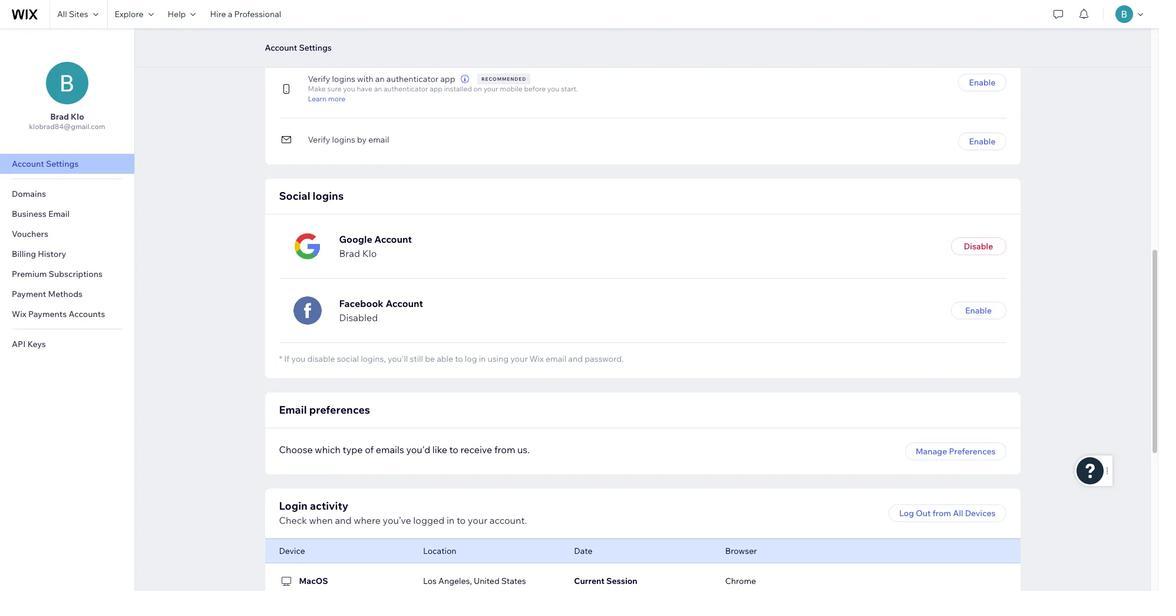 Task type: describe. For each thing, give the bounding box(es) containing it.
all inside button
[[954, 508, 964, 519]]

business
[[12, 209, 46, 219]]

facebook
[[339, 298, 384, 309]]

0 vertical spatial email
[[369, 134, 389, 145]]

social
[[279, 189, 310, 203]]

when
[[309, 514, 333, 526]]

billing history link
[[0, 244, 134, 264]]

methods
[[48, 289, 83, 300]]

us.
[[518, 444, 530, 455]]

before
[[524, 84, 546, 93]]

by for phone
[[357, 29, 367, 39]]

where
[[354, 514, 381, 526]]

1 vertical spatial your
[[511, 353, 528, 364]]

type
[[343, 444, 363, 455]]

log out from all devices
[[900, 508, 996, 519]]

if
[[284, 353, 290, 364]]

0 horizontal spatial all
[[57, 9, 67, 19]]

manage
[[916, 446, 948, 457]]

manage preferences button
[[906, 443, 1007, 460]]

account settings for "account settings" link
[[12, 159, 79, 169]]

0 horizontal spatial from
[[495, 444, 516, 455]]

subscriptions
[[49, 269, 103, 279]]

disable button
[[951, 238, 1007, 255]]

like
[[433, 444, 448, 455]]

wix payments accounts link
[[0, 304, 134, 324]]

verify for verify logins with an authenticator app
[[308, 74, 330, 84]]

keys
[[27, 339, 46, 350]]

chrome
[[726, 576, 757, 586]]

on
[[474, 84, 482, 93]]

email preferences
[[279, 403, 370, 417]]

you'll
[[388, 353, 408, 364]]

app up learn more link at the top of page
[[441, 74, 455, 84]]

logins,
[[361, 353, 386, 364]]

account settings for account settings button
[[265, 42, 332, 53]]

all sites
[[57, 9, 88, 19]]

klo inside brad klo klobrad84@gmail.com
[[71, 111, 84, 122]]

premium
[[12, 269, 47, 279]]

you'd
[[407, 444, 431, 455]]

brad inside brad klo klobrad84@gmail.com
[[50, 111, 69, 122]]

make sure you have an authenticator app installed on your mobile before you start. learn more
[[308, 84, 578, 103]]

date
[[574, 546, 593, 556]]

emails
[[376, 444, 404, 455]]

log
[[465, 353, 477, 364]]

disable
[[965, 241, 994, 252]]

1 horizontal spatial and
[[569, 353, 583, 364]]

disable
[[307, 353, 335, 364]]

billing
[[12, 249, 36, 259]]

facebook account disabled
[[339, 298, 423, 324]]

2 horizontal spatial you
[[548, 84, 560, 93]]

of
[[365, 444, 374, 455]]

to inside login activity check when and where you've logged in to your account.
[[457, 514, 466, 526]]

history
[[38, 249, 66, 259]]

verify for verify logins by email
[[308, 134, 330, 145]]

app inside make sure you have an authenticator app installed on your mobile before you start. learn more
[[430, 84, 443, 93]]

choose which type of emails you'd like to receive from us.
[[279, 444, 530, 455]]

business email
[[12, 209, 70, 219]]

out
[[916, 508, 931, 519]]

1 horizontal spatial in
[[479, 353, 486, 364]]

0 vertical spatial to
[[455, 353, 463, 364]]

google account brad klo
[[339, 234, 412, 260]]

you for wix
[[292, 353, 306, 364]]

using
[[488, 353, 509, 364]]

your inside login activity check when and where you've logged in to your account.
[[468, 514, 488, 526]]

verify for verify logins by phone (sms)
[[308, 29, 330, 39]]

start.
[[561, 84, 578, 93]]

sites
[[69, 9, 88, 19]]

logins for verify logins by phone (sms)
[[332, 29, 355, 39]]

help button
[[161, 0, 203, 28]]

account inside google account brad klo
[[375, 234, 412, 245]]

1 vertical spatial wix
[[530, 353, 544, 364]]

authenticator inside make sure you have an authenticator app installed on your mobile before you start. learn more
[[384, 84, 428, 93]]

domains link
[[0, 184, 134, 204]]

1 vertical spatial email
[[546, 353, 567, 364]]

payment
[[12, 289, 46, 300]]

and inside login activity check when and where you've logged in to your account.
[[335, 514, 352, 526]]

log
[[900, 508, 915, 519]]

wix payments accounts
[[12, 309, 105, 320]]

manage preferences
[[916, 446, 996, 457]]

still
[[410, 353, 423, 364]]

professional
[[234, 9, 281, 19]]

learn
[[308, 94, 327, 103]]

you've
[[383, 514, 411, 526]]

preferences
[[950, 446, 996, 457]]

social logins
[[279, 189, 344, 203]]

verify logins by phone (sms)
[[308, 29, 419, 39]]

* if you disable social logins, you'll still be able to log in using your wix email and password.
[[279, 353, 624, 364]]

google
[[339, 234, 372, 245]]

check
[[279, 514, 307, 526]]

verify logins by email
[[308, 134, 389, 145]]

macos
[[299, 576, 328, 586]]

vouchers
[[12, 229, 48, 239]]

hire a professional link
[[203, 0, 288, 28]]

domains
[[12, 189, 46, 199]]

1 vertical spatial email
[[279, 403, 307, 417]]

current session
[[574, 576, 638, 586]]

los angeles, united states
[[423, 576, 526, 586]]

an right with
[[376, 74, 385, 84]]

sidebar element
[[0, 28, 135, 591]]

log out from all devices button
[[889, 504, 1007, 522]]

premium subscriptions link
[[0, 264, 134, 284]]

have
[[357, 84, 373, 93]]

email inside the "sidebar" element
[[48, 209, 70, 219]]

klo inside google account brad klo
[[362, 248, 377, 260]]



Task type: vqa. For each thing, say whether or not it's contained in the screenshot.
Name
no



Task type: locate. For each thing, give the bounding box(es) containing it.
login
[[279, 499, 308, 513]]

and down activity at the bottom
[[335, 514, 352, 526]]

api keys
[[12, 339, 46, 350]]

1 horizontal spatial all
[[954, 508, 964, 519]]

preferences
[[309, 403, 370, 417]]

0 vertical spatial all
[[57, 9, 67, 19]]

united
[[474, 576, 500, 586]]

your
[[484, 84, 499, 93], [511, 353, 528, 364], [468, 514, 488, 526]]

0 vertical spatial klo
[[71, 111, 84, 122]]

hire
[[210, 9, 226, 19]]

api keys link
[[0, 334, 134, 354]]

brad down google
[[339, 248, 360, 260]]

choose
[[279, 444, 313, 455]]

by down the have on the left of page
[[357, 134, 367, 145]]

settings up make
[[299, 42, 332, 53]]

to right like
[[450, 444, 459, 455]]

logins for social logins
[[313, 189, 344, 203]]

installed
[[444, 84, 472, 93]]

recommended
[[482, 76, 527, 82]]

by for email
[[357, 134, 367, 145]]

settings inside button
[[299, 42, 332, 53]]

logins up more
[[332, 74, 355, 84]]

vouchers link
[[0, 224, 134, 244]]

0 vertical spatial from
[[495, 444, 516, 455]]

verify up learn
[[308, 74, 330, 84]]

account right facebook in the bottom left of the page
[[386, 298, 423, 309]]

angeles,
[[439, 576, 472, 586]]

brad up "account settings" link
[[50, 111, 69, 122]]

you for more
[[343, 84, 355, 93]]

1 by from the top
[[357, 29, 367, 39]]

1 verify from the top
[[308, 29, 330, 39]]

account up domains on the top of page
[[12, 159, 44, 169]]

current
[[574, 576, 605, 586]]

app
[[441, 74, 455, 84], [430, 84, 443, 93]]

email down the have on the left of page
[[369, 134, 389, 145]]

verify logins with an authenticator app
[[308, 74, 455, 84]]

0 vertical spatial settings
[[299, 42, 332, 53]]

1 vertical spatial by
[[357, 134, 367, 145]]

1 vertical spatial settings
[[46, 159, 79, 169]]

to left "log"
[[455, 353, 463, 364]]

from right out
[[933, 508, 952, 519]]

1 horizontal spatial email
[[279, 403, 307, 417]]

business email link
[[0, 204, 134, 224]]

account settings up make
[[265, 42, 332, 53]]

wix inside the "sidebar" element
[[12, 309, 26, 320]]

account inside button
[[265, 42, 297, 53]]

0 horizontal spatial email
[[369, 134, 389, 145]]

0 vertical spatial wix
[[12, 309, 26, 320]]

activity
[[310, 499, 349, 513]]

*
[[279, 353, 282, 364]]

klobrad84@gmail.com
[[29, 122, 105, 131]]

1 horizontal spatial wix
[[530, 353, 544, 364]]

email down domains link
[[48, 209, 70, 219]]

settings inside the "sidebar" element
[[46, 159, 79, 169]]

states
[[502, 576, 526, 586]]

app left installed
[[430, 84, 443, 93]]

your right 'using'
[[511, 353, 528, 364]]

0 horizontal spatial brad
[[50, 111, 69, 122]]

settings for account settings button
[[299, 42, 332, 53]]

wix right 'using'
[[530, 353, 544, 364]]

payment methods
[[12, 289, 83, 300]]

1 vertical spatial in
[[447, 514, 455, 526]]

settings for "account settings" link
[[46, 159, 79, 169]]

in right "log"
[[479, 353, 486, 364]]

0 horizontal spatial and
[[335, 514, 352, 526]]

email left password.
[[546, 353, 567, 364]]

from inside button
[[933, 508, 952, 519]]

1 horizontal spatial brad
[[339, 248, 360, 260]]

make
[[308, 84, 326, 93]]

you
[[343, 84, 355, 93], [548, 84, 560, 93], [292, 353, 306, 364]]

browser
[[726, 546, 757, 556]]

account down professional on the top of the page
[[265, 42, 297, 53]]

0 vertical spatial and
[[569, 353, 583, 364]]

brad inside google account brad klo
[[339, 248, 360, 260]]

1 vertical spatial from
[[933, 508, 952, 519]]

0 horizontal spatial account settings
[[12, 159, 79, 169]]

brad klo klobrad84@gmail.com
[[29, 111, 105, 131]]

enable button
[[959, 27, 1007, 45], [959, 74, 1007, 91], [959, 133, 1007, 150], [951, 302, 1007, 319]]

0 horizontal spatial email
[[48, 209, 70, 219]]

1 vertical spatial account settings
[[12, 159, 79, 169]]

email up the choose
[[279, 403, 307, 417]]

all left sites
[[57, 9, 67, 19]]

you right if
[[292, 353, 306, 364]]

to right 'logged'
[[457, 514, 466, 526]]

0 horizontal spatial klo
[[71, 111, 84, 122]]

(sms)
[[395, 29, 419, 39]]

1 horizontal spatial you
[[343, 84, 355, 93]]

an inside make sure you have an authenticator app installed on your mobile before you start. learn more
[[374, 84, 382, 93]]

1 vertical spatial brad
[[339, 248, 360, 260]]

your left account.
[[468, 514, 488, 526]]

verify up make
[[308, 29, 330, 39]]

1 vertical spatial to
[[450, 444, 459, 455]]

1 horizontal spatial klo
[[362, 248, 377, 260]]

verify
[[308, 29, 330, 39], [308, 74, 330, 84], [308, 134, 330, 145]]

from left us.
[[495, 444, 516, 455]]

your inside make sure you have an authenticator app installed on your mobile before you start. learn more
[[484, 84, 499, 93]]

mobile
[[500, 84, 523, 93]]

logins down more
[[332, 134, 355, 145]]

klo
[[71, 111, 84, 122], [362, 248, 377, 260]]

0 vertical spatial verify
[[308, 29, 330, 39]]

logins right social
[[313, 189, 344, 203]]

an
[[376, 74, 385, 84], [374, 84, 382, 93]]

account settings
[[265, 42, 332, 53], [12, 159, 79, 169]]

1 vertical spatial and
[[335, 514, 352, 526]]

payments
[[28, 309, 67, 320]]

1 horizontal spatial email
[[546, 353, 567, 364]]

by left phone on the top of page
[[357, 29, 367, 39]]

help
[[168, 9, 186, 19]]

authenticator
[[387, 74, 439, 84], [384, 84, 428, 93]]

1 vertical spatial all
[[954, 508, 964, 519]]

0 vertical spatial by
[[357, 29, 367, 39]]

phone
[[369, 29, 393, 39]]

settings up domains link
[[46, 159, 79, 169]]

account settings inside button
[[265, 42, 332, 53]]

account.
[[490, 514, 527, 526]]

an right the have on the left of page
[[374, 84, 382, 93]]

be
[[425, 353, 435, 364]]

wix down payment
[[12, 309, 26, 320]]

sure
[[328, 84, 342, 93]]

3 verify from the top
[[308, 134, 330, 145]]

you left start.
[[548, 84, 560, 93]]

able
[[437, 353, 454, 364]]

by
[[357, 29, 367, 39], [357, 134, 367, 145]]

to
[[455, 353, 463, 364], [450, 444, 459, 455], [457, 514, 466, 526]]

2 by from the top
[[357, 134, 367, 145]]

email
[[369, 134, 389, 145], [546, 353, 567, 364]]

2 vertical spatial verify
[[308, 134, 330, 145]]

account inside facebook account disabled
[[386, 298, 423, 309]]

api
[[12, 339, 26, 350]]

logins for verify logins by email
[[332, 134, 355, 145]]

2 vertical spatial to
[[457, 514, 466, 526]]

logins for verify logins with an authenticator app
[[332, 74, 355, 84]]

1 horizontal spatial account settings
[[265, 42, 332, 53]]

0 vertical spatial in
[[479, 353, 486, 364]]

learn more link
[[308, 93, 578, 104]]

login activity check when and where you've logged in to your account.
[[279, 499, 527, 526]]

settings
[[299, 42, 332, 53], [46, 159, 79, 169]]

session
[[607, 576, 638, 586]]

1 vertical spatial klo
[[362, 248, 377, 260]]

with
[[357, 74, 374, 84]]

receive
[[461, 444, 493, 455]]

los
[[423, 576, 437, 586]]

a
[[228, 9, 232, 19]]

which
[[315, 444, 341, 455]]

2 vertical spatial your
[[468, 514, 488, 526]]

logins left phone on the top of page
[[332, 29, 355, 39]]

account inside the "sidebar" element
[[12, 159, 44, 169]]

logged
[[414, 514, 445, 526]]

1 horizontal spatial from
[[933, 508, 952, 519]]

2 verify from the top
[[308, 74, 330, 84]]

devices
[[966, 508, 996, 519]]

klo down google
[[362, 248, 377, 260]]

authenticator up learn more link at the top of page
[[387, 74, 439, 84]]

in inside login activity check when and where you've logged in to your account.
[[447, 514, 455, 526]]

authenticator right the have on the left of page
[[384, 84, 428, 93]]

in
[[479, 353, 486, 364], [447, 514, 455, 526]]

0 horizontal spatial in
[[447, 514, 455, 526]]

0 vertical spatial email
[[48, 209, 70, 219]]

account right google
[[375, 234, 412, 245]]

0 vertical spatial your
[[484, 84, 499, 93]]

account settings link
[[0, 154, 134, 174]]

your right on
[[484, 84, 499, 93]]

all left devices
[[954, 508, 964, 519]]

more
[[328, 94, 346, 103]]

in right 'logged'
[[447, 514, 455, 526]]

premium subscriptions
[[12, 269, 103, 279]]

0 vertical spatial brad
[[50, 111, 69, 122]]

from
[[495, 444, 516, 455], [933, 508, 952, 519]]

0 horizontal spatial you
[[292, 353, 306, 364]]

and left password.
[[569, 353, 583, 364]]

account settings up domains on the top of page
[[12, 159, 79, 169]]

klo up "account settings" link
[[71, 111, 84, 122]]

0 horizontal spatial wix
[[12, 309, 26, 320]]

0 horizontal spatial settings
[[46, 159, 79, 169]]

billing history
[[12, 249, 66, 259]]

you right the sure in the left top of the page
[[343, 84, 355, 93]]

and
[[569, 353, 583, 364], [335, 514, 352, 526]]

verify down learn
[[308, 134, 330, 145]]

account settings inside the "sidebar" element
[[12, 159, 79, 169]]

0 vertical spatial account settings
[[265, 42, 332, 53]]

password.
[[585, 353, 624, 364]]

1 vertical spatial verify
[[308, 74, 330, 84]]

location
[[423, 546, 457, 556]]

1 horizontal spatial settings
[[299, 42, 332, 53]]



